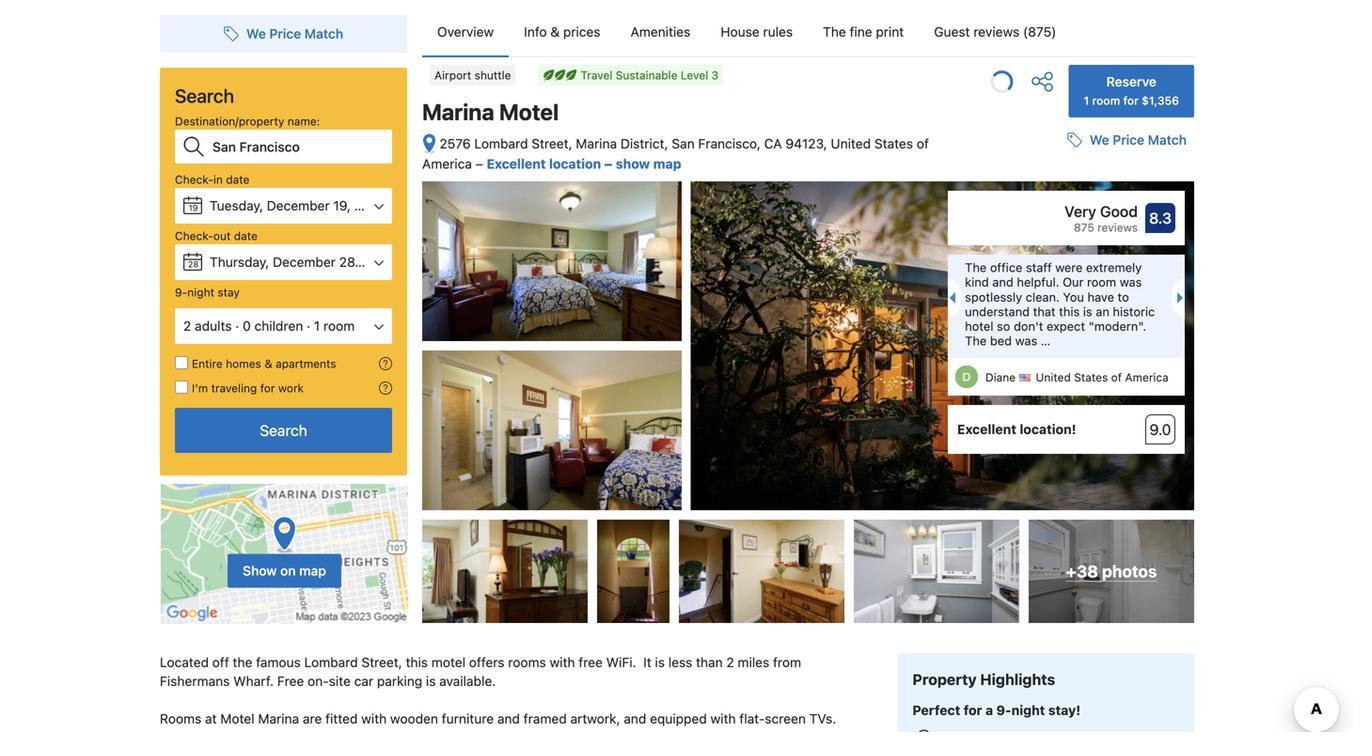Task type: locate. For each thing, give the bounding box(es) containing it.
match up name:
[[305, 26, 344, 41]]

miles
[[738, 655, 770, 671]]

and inside the office staff were extremely kind and helpful. our room was spotlessly clean. you have to understand that this is an historic hotel so don't expect "modern". the bed was …
[[993, 275, 1014, 290]]

was down 'don't'
[[1016, 334, 1038, 348]]

1 horizontal spatial street,
[[532, 136, 573, 151]]

and right 'artwork,'
[[624, 712, 647, 727]]

1 vertical spatial 2023
[[362, 255, 394, 270]]

0 vertical spatial marina
[[422, 99, 495, 125]]

excellent down diane
[[958, 422, 1017, 438]]

1 horizontal spatial are
[[417, 731, 436, 733]]

1 right children
[[314, 318, 320, 334]]

0 vertical spatial excellent
[[487, 156, 546, 172]]

is down motel on the left bottom of page
[[426, 674, 436, 690]]

we for the bottom we price match dropdown button
[[1090, 132, 1110, 148]]

& right homes at the left
[[265, 358, 273, 371]]

marina inside located off the famous lombard street, this motel offers rooms with free wifi.  it is less than 2 miles from fishermans wharf. free on-site car parking is available. rooms at motel marina are fitted with wooden furniture and framed artwork, and equipped with flat-screen tvs. rooms with self-catering kitchen facilities are availab
[[258, 712, 299, 727]]

0 horizontal spatial of
[[917, 136, 929, 151]]

1 vertical spatial was
[[1016, 334, 1038, 348]]

1 horizontal spatial ·
[[307, 318, 311, 334]]

we'll show you stays where you can have the entire place to yourself image
[[379, 358, 392, 371], [379, 358, 392, 371]]

search button
[[175, 408, 392, 454]]

the down "hotel"
[[966, 334, 987, 348]]

$1,356
[[1142, 94, 1180, 107]]

excellent location – show map button
[[487, 156, 682, 172]]

1 horizontal spatial lombard
[[475, 136, 528, 151]]

1 horizontal spatial marina
[[422, 99, 495, 125]]

9-
[[175, 286, 188, 299], [997, 703, 1012, 719]]

the for the office staff were extremely kind and helpful. our room was spotlessly clean. you have to understand that this is an historic hotel so don't expect "modern". the bed was …
[[966, 261, 987, 275]]

search
[[175, 85, 234, 107], [260, 422, 307, 440]]

night down 'highlights'
[[1012, 703, 1046, 719]]

0 vertical spatial reviews
[[974, 24, 1020, 40]]

overview link
[[422, 8, 509, 56]]

& right the info
[[551, 24, 560, 40]]

rated very good element
[[958, 201, 1138, 223]]

map right on
[[299, 564, 326, 579]]

date for check-in date
[[226, 173, 250, 186]]

0
[[243, 318, 251, 334]]

date right out
[[234, 230, 258, 243]]

we price match down $1,356
[[1090, 132, 1187, 148]]

0 vertical spatial date
[[226, 173, 250, 186]]

0 horizontal spatial –
[[476, 156, 483, 172]]

united right 94123,
[[831, 136, 871, 151]]

2 vertical spatial room
[[324, 318, 355, 334]]

previous image
[[945, 293, 956, 304]]

we down reserve 1 room for $1,356
[[1090, 132, 1110, 148]]

2 check- from the top
[[175, 230, 213, 243]]

0 horizontal spatial united
[[831, 136, 871, 151]]

for left a
[[964, 703, 983, 719]]

wharf.
[[234, 674, 274, 690]]

stay
[[218, 286, 240, 299]]

have
[[1088, 290, 1115, 304]]

94123,
[[786, 136, 828, 151]]

2
[[183, 318, 191, 334], [727, 655, 735, 671]]

airport shuttle
[[435, 69, 511, 82]]

– down marina motel
[[476, 156, 483, 172]]

0 vertical spatial rooms
[[160, 712, 202, 727]]

and down office
[[993, 275, 1014, 290]]

0 horizontal spatial and
[[498, 712, 520, 727]]

and
[[993, 275, 1014, 290], [498, 712, 520, 727], [624, 712, 647, 727]]

0 vertical spatial night
[[188, 286, 215, 299]]

1 horizontal spatial search
[[260, 422, 307, 440]]

1 vertical spatial check-
[[175, 230, 213, 243]]

0 horizontal spatial map
[[299, 564, 326, 579]]

tuesday,
[[210, 198, 263, 214]]

america down 2576
[[422, 156, 472, 172]]

0 horizontal spatial lombard
[[304, 655, 358, 671]]

& inside search section
[[265, 358, 273, 371]]

–
[[476, 156, 483, 172], [605, 156, 613, 172]]

is left an
[[1084, 305, 1093, 319]]

1 rooms from the top
[[160, 712, 202, 727]]

room inside dropdown button
[[324, 318, 355, 334]]

marina up 2576
[[422, 99, 495, 125]]

entire homes & apartments
[[192, 358, 336, 371]]

for left the work
[[260, 382, 275, 395]]

from
[[773, 655, 802, 671]]

was
[[1120, 275, 1143, 290], [1016, 334, 1038, 348]]

0 horizontal spatial we price match button
[[216, 17, 351, 51]]

understand
[[966, 305, 1030, 319]]

0 vertical spatial 2
[[183, 318, 191, 334]]

+38 photos
[[1067, 562, 1158, 582]]

with down at
[[205, 731, 231, 733]]

excellent down marina motel
[[487, 156, 546, 172]]

1 vertical spatial rooms
[[160, 731, 202, 733]]

we price match button
[[216, 17, 351, 51], [1060, 123, 1195, 157]]

0 vertical spatial for
[[1124, 94, 1139, 107]]

1 horizontal spatial we price match
[[1090, 132, 1187, 148]]

street, inside 2576 lombard street, marina district, san francisco, ca 94123, united states of america
[[532, 136, 573, 151]]

0 vertical spatial is
[[1084, 305, 1093, 319]]

0 vertical spatial we price match
[[246, 26, 344, 41]]

0 vertical spatial we price match button
[[216, 17, 351, 51]]

rules
[[763, 24, 793, 40]]

1 horizontal spatial this
[[1060, 305, 1080, 319]]

map down san
[[654, 156, 682, 172]]

fishermans
[[160, 674, 230, 690]]

ca
[[765, 136, 782, 151]]

1 vertical spatial united
[[1036, 371, 1072, 384]]

night left 'stay'
[[188, 286, 215, 299]]

car
[[354, 674, 374, 690]]

0 horizontal spatial &
[[265, 358, 273, 371]]

excellent
[[487, 156, 546, 172], [958, 422, 1017, 438]]

1 horizontal spatial of
[[1112, 371, 1123, 384]]

0 horizontal spatial reviews
[[974, 24, 1020, 40]]

room inside reserve 1 room for $1,356
[[1093, 94, 1121, 107]]

0 vertical spatial the
[[823, 24, 847, 40]]

is right the it
[[655, 655, 665, 671]]

the fine print
[[823, 24, 904, 40]]

1 horizontal spatial motel
[[499, 99, 559, 125]]

united inside 2576 lombard street, marina district, san francisco, ca 94123, united states of america
[[831, 136, 871, 151]]

875
[[1074, 221, 1095, 234]]

reviews left (875)
[[974, 24, 1020, 40]]

1 horizontal spatial 2
[[727, 655, 735, 671]]

· right children
[[307, 318, 311, 334]]

price down reserve 1 room for $1,356
[[1113, 132, 1145, 148]]

we up destination/property name:
[[246, 26, 266, 41]]

amenities link
[[616, 8, 706, 56]]

the left fine
[[823, 24, 847, 40]]

states
[[875, 136, 914, 151], [1075, 371, 1109, 384]]

room down reserve
[[1093, 94, 1121, 107]]

– excellent location – show map
[[476, 156, 682, 172]]

the
[[233, 655, 252, 671]]

date right in
[[226, 173, 250, 186]]

0 horizontal spatial america
[[422, 156, 472, 172]]

0 vertical spatial 1
[[1084, 94, 1090, 107]]

price inside search section
[[269, 26, 301, 41]]

2023
[[354, 198, 386, 214], [362, 255, 394, 270]]

9- right a
[[997, 703, 1012, 719]]

0 vertical spatial united
[[831, 136, 871, 151]]

motel down shuttle
[[499, 99, 559, 125]]

states right 94123,
[[875, 136, 914, 151]]

0 vertical spatial price
[[269, 26, 301, 41]]

1 vertical spatial america
[[1126, 371, 1169, 384]]

1 inside reserve 1 room for $1,356
[[1084, 94, 1090, 107]]

9- left 'stay'
[[175, 286, 188, 299]]

good
[[1101, 203, 1138, 221]]

1 vertical spatial the
[[966, 261, 987, 275]]

was up to
[[1120, 275, 1143, 290]]

0 vertical spatial of
[[917, 136, 929, 151]]

check- down 19
[[175, 230, 213, 243]]

december left 19,
[[267, 198, 330, 214]]

– left "show" in the left of the page
[[605, 156, 613, 172]]

0 vertical spatial check-
[[175, 173, 213, 186]]

check-
[[175, 173, 213, 186], [175, 230, 213, 243]]

0 horizontal spatial states
[[875, 136, 914, 151]]

next image
[[1178, 293, 1189, 304]]

0 vertical spatial room
[[1093, 94, 1121, 107]]

district,
[[621, 136, 669, 151]]

0 vertical spatial street,
[[532, 136, 573, 151]]

rooms down fishermans
[[160, 731, 202, 733]]

0 vertical spatial 9-
[[175, 286, 188, 299]]

this up expect
[[1060, 305, 1080, 319]]

with left the free
[[550, 655, 575, 671]]

offers
[[469, 655, 505, 671]]

for down reserve
[[1124, 94, 1139, 107]]

spotlessly
[[966, 290, 1023, 304]]

the inside 'link'
[[823, 24, 847, 40]]

street, up location
[[532, 136, 573, 151]]

to
[[1118, 290, 1130, 304]]

show
[[616, 156, 650, 172]]

very good 875 reviews
[[1065, 203, 1138, 234]]

a
[[986, 703, 994, 719]]

map inside search section
[[299, 564, 326, 579]]

room up apartments
[[324, 318, 355, 334]]

destination/property name:
[[175, 115, 320, 128]]

destination/property
[[175, 115, 284, 128]]

2023 for thursday, december 28, 2023
[[362, 255, 394, 270]]

staff
[[1026, 261, 1053, 275]]

1 vertical spatial &
[[265, 358, 273, 371]]

0 vertical spatial match
[[305, 26, 344, 41]]

0 horizontal spatial night
[[188, 286, 215, 299]]

room up have
[[1088, 275, 1117, 290]]

we price match
[[246, 26, 344, 41], [1090, 132, 1187, 148]]

1 horizontal spatial 1
[[1084, 94, 1090, 107]]

1 vertical spatial lombard
[[304, 655, 358, 671]]

price
[[269, 26, 301, 41], [1113, 132, 1145, 148]]

marina up catering
[[258, 712, 299, 727]]

1 vertical spatial states
[[1075, 371, 1109, 384]]

1 vertical spatial this
[[406, 655, 428, 671]]

1 check- from the top
[[175, 173, 213, 186]]

1 vertical spatial is
[[655, 655, 665, 671]]

1 vertical spatial match
[[1149, 132, 1187, 148]]

apartments
[[276, 358, 336, 371]]

match down $1,356
[[1149, 132, 1187, 148]]

night
[[188, 286, 215, 299], [1012, 703, 1046, 719]]

sustainable
[[616, 69, 678, 82]]

check-out date
[[175, 230, 258, 243]]

0 horizontal spatial marina
[[258, 712, 299, 727]]

adults
[[195, 318, 232, 334]]

wooden
[[390, 712, 438, 727]]

out
[[213, 230, 231, 243]]

perfect for a 9-night stay!
[[913, 703, 1081, 719]]

0 vertical spatial &
[[551, 24, 560, 40]]

for
[[1124, 94, 1139, 107], [260, 382, 275, 395], [964, 703, 983, 719]]

2023 right 28,
[[362, 255, 394, 270]]

don't
[[1014, 319, 1044, 334]]

street,
[[532, 136, 573, 151], [362, 655, 402, 671]]

2023 right 19,
[[354, 198, 386, 214]]

2 left adults
[[183, 318, 191, 334]]

our
[[1063, 275, 1084, 290]]

at
[[205, 712, 217, 727]]

0 vertical spatial are
[[303, 712, 322, 727]]

san
[[672, 136, 695, 151]]

scored 8.3 element
[[1146, 203, 1176, 233]]

0 horizontal spatial price
[[269, 26, 301, 41]]

states down expect
[[1075, 371, 1109, 384]]

are down wooden
[[417, 731, 436, 733]]

lombard up site at the left bottom of page
[[304, 655, 358, 671]]

check- up 19
[[175, 173, 213, 186]]

1 – from the left
[[476, 156, 483, 172]]

this up parking
[[406, 655, 428, 671]]

+38 photos link
[[1029, 520, 1195, 624]]

1 horizontal spatial we
[[1090, 132, 1110, 148]]

united down … at top
[[1036, 371, 1072, 384]]

i'm
[[192, 382, 208, 395]]

2 adults · 0 children · 1 room
[[183, 318, 355, 334]]

america up 9.0
[[1126, 371, 1169, 384]]

info & prices link
[[509, 8, 616, 56]]

1 horizontal spatial –
[[605, 156, 613, 172]]

location
[[549, 156, 601, 172]]

reviews inside very good 875 reviews
[[1098, 221, 1138, 234]]

1 horizontal spatial united
[[1036, 371, 1072, 384]]

we price match inside search section
[[246, 26, 344, 41]]

2 horizontal spatial marina
[[576, 136, 617, 151]]

1 horizontal spatial was
[[1120, 275, 1143, 290]]

price for the bottom we price match dropdown button
[[1113, 132, 1145, 148]]

1 horizontal spatial price
[[1113, 132, 1145, 148]]

house rules link
[[706, 8, 808, 56]]

traveling
[[211, 382, 257, 395]]

0 vertical spatial december
[[267, 198, 330, 214]]

0 horizontal spatial excellent
[[487, 156, 546, 172]]

we price match up name:
[[246, 26, 344, 41]]

1 vertical spatial december
[[273, 255, 336, 270]]

0 horizontal spatial is
[[426, 674, 436, 690]]

rooms left at
[[160, 712, 202, 727]]

1 vertical spatial room
[[1088, 275, 1117, 290]]

2 horizontal spatial is
[[1084, 305, 1093, 319]]

1 vertical spatial 1
[[314, 318, 320, 334]]

0 vertical spatial motel
[[499, 99, 559, 125]]

night inside search section
[[188, 286, 215, 299]]

&
[[551, 24, 560, 40], [265, 358, 273, 371]]

search down the work
[[260, 422, 307, 440]]

9- inside search section
[[175, 286, 188, 299]]

0 horizontal spatial match
[[305, 26, 344, 41]]

stay!
[[1049, 703, 1081, 719]]

0 vertical spatial states
[[875, 136, 914, 151]]

1 left $1,356
[[1084, 94, 1090, 107]]

0 horizontal spatial this
[[406, 655, 428, 671]]

search up destination/property
[[175, 85, 234, 107]]

price up name:
[[269, 26, 301, 41]]

name:
[[288, 115, 320, 128]]

0 horizontal spatial motel
[[220, 712, 255, 727]]

0 horizontal spatial we
[[246, 26, 266, 41]]

if you select this option, we'll show you popular business travel features like breakfast, wifi and free parking. image
[[379, 382, 392, 395]]

1 vertical spatial of
[[1112, 371, 1123, 384]]

thursday,
[[210, 255, 269, 270]]

1 vertical spatial we
[[1090, 132, 1110, 148]]

we price match button down reserve 1 room for $1,356
[[1060, 123, 1195, 157]]

motel
[[499, 99, 559, 125], [220, 712, 255, 727]]

1 vertical spatial 9-
[[997, 703, 1012, 719]]

1 vertical spatial reviews
[[1098, 221, 1138, 234]]

wifi.
[[607, 655, 637, 671]]

2 horizontal spatial for
[[1124, 94, 1139, 107]]

the up kind
[[966, 261, 987, 275]]

0 vertical spatial america
[[422, 156, 472, 172]]

search inside button
[[260, 422, 307, 440]]

1 vertical spatial marina
[[576, 136, 617, 151]]

are up kitchen
[[303, 712, 322, 727]]

1 vertical spatial 2
[[727, 655, 735, 671]]

motel
[[432, 655, 466, 671]]

1 vertical spatial price
[[1113, 132, 1145, 148]]

1 vertical spatial map
[[299, 564, 326, 579]]

entire
[[192, 358, 223, 371]]

lombard down marina motel
[[475, 136, 528, 151]]

available.
[[440, 674, 496, 690]]

1 inside the 2 adults · 0 children · 1 room dropdown button
[[314, 318, 320, 334]]

date for check-out date
[[234, 230, 258, 243]]

check- for in
[[175, 173, 213, 186]]

reviews down good at the right top of page
[[1098, 221, 1138, 234]]

fine
[[850, 24, 873, 40]]

we for the top we price match dropdown button
[[246, 26, 266, 41]]

we price match button up name:
[[216, 17, 351, 51]]

december left 28,
[[273, 255, 336, 270]]

· left 0
[[235, 318, 239, 334]]

marina up excellent location – show map button
[[576, 136, 617, 151]]

and left framed
[[498, 712, 520, 727]]

match
[[305, 26, 344, 41], [1149, 132, 1187, 148]]

expect
[[1047, 319, 1086, 334]]

lombard inside located off the famous lombard street, this motel offers rooms with free wifi.  it is less than 2 miles from fishermans wharf. free on-site car parking is available. rooms at motel marina are fitted with wooden furniture and framed artwork, and equipped with flat-screen tvs. rooms with self-catering kitchen facilities are availab
[[304, 655, 358, 671]]

we inside search section
[[246, 26, 266, 41]]

motel up self-
[[220, 712, 255, 727]]

2 · from the left
[[307, 318, 311, 334]]

lombard
[[475, 136, 528, 151], [304, 655, 358, 671]]

match inside search section
[[305, 26, 344, 41]]

street, up parking
[[362, 655, 402, 671]]

this inside located off the famous lombard street, this motel offers rooms with free wifi.  it is less than 2 miles from fishermans wharf. free on-site car parking is available. rooms at motel marina are fitted with wooden furniture and framed artwork, and equipped with flat-screen tvs. rooms with self-catering kitchen facilities are availab
[[406, 655, 428, 671]]

1 horizontal spatial map
[[654, 156, 682, 172]]

2 right than
[[727, 655, 735, 671]]

0 vertical spatial lombard
[[475, 136, 528, 151]]



Task type: describe. For each thing, give the bounding box(es) containing it.
shuttle
[[475, 69, 511, 82]]

in
[[213, 173, 223, 186]]

(875)
[[1024, 24, 1057, 40]]

match for the top we price match dropdown button
[[305, 26, 344, 41]]

the for the fine print
[[823, 24, 847, 40]]

homes
[[226, 358, 261, 371]]

2 adults · 0 children · 1 room button
[[175, 309, 392, 344]]

overview
[[438, 24, 494, 40]]

helpful.
[[1017, 275, 1060, 290]]

1 horizontal spatial is
[[655, 655, 665, 671]]

off
[[212, 655, 229, 671]]

that
[[1034, 305, 1056, 319]]

equipped
[[650, 712, 707, 727]]

info & prices
[[524, 24, 601, 40]]

catering
[[262, 731, 312, 733]]

9-night stay
[[175, 286, 240, 299]]

Where are you going? field
[[205, 130, 392, 164]]

print
[[876, 24, 904, 40]]

1 vertical spatial are
[[417, 731, 436, 733]]

2 inside located off the famous lombard street, this motel offers rooms with free wifi.  it is less than 2 miles from fishermans wharf. free on-site car parking is available. rooms at motel marina are fitted with wooden furniture and framed artwork, and equipped with flat-screen tvs. rooms with self-catering kitchen facilities are availab
[[727, 655, 735, 671]]

search section
[[152, 0, 415, 626]]

guest reviews (875)
[[935, 24, 1057, 40]]

1 horizontal spatial 9-
[[997, 703, 1012, 719]]

highlights
[[981, 671, 1056, 689]]

francisco,
[[699, 136, 761, 151]]

screen
[[765, 712, 806, 727]]

hotel
[[966, 319, 994, 334]]

site
[[329, 674, 351, 690]]

is inside the office staff were extremely kind and helpful. our room was spotlessly clean. you have to understand that this is an historic hotel so don't expect "modern". the bed was …
[[1084, 305, 1093, 319]]

1 horizontal spatial &
[[551, 24, 560, 40]]

rooms
[[508, 655, 546, 671]]

0 horizontal spatial are
[[303, 712, 322, 727]]

with left flat-
[[711, 712, 736, 727]]

marina inside 2576 lombard street, marina district, san francisco, ca 94123, united states of america
[[576, 136, 617, 151]]

2023 for tuesday, december 19, 2023
[[354, 198, 386, 214]]

2 inside dropdown button
[[183, 318, 191, 334]]

free
[[579, 655, 603, 671]]

2576 lombard street, marina district, san francisco, ca 94123, united states of america
[[422, 136, 929, 172]]

facilities
[[363, 731, 413, 733]]

click to open map view image
[[422, 133, 437, 155]]

1 horizontal spatial and
[[624, 712, 647, 727]]

0 vertical spatial map
[[654, 156, 682, 172]]

2 vertical spatial the
[[966, 334, 987, 348]]

children
[[255, 318, 303, 334]]

street, inside located off the famous lombard street, this motel offers rooms with free wifi.  it is less than 2 miles from fishermans wharf. free on-site car parking is available. rooms at motel marina are fitted with wooden furniture and framed artwork, and equipped with flat-screen tvs. rooms with self-catering kitchen facilities are availab
[[362, 655, 402, 671]]

located off the famous lombard street, this motel offers rooms with free wifi.  it is less than 2 miles from fishermans wharf. free on-site car parking is available. rooms at motel marina are fitted with wooden furniture and framed artwork, and equipped with flat-screen tvs. rooms with self-catering kitchen facilities are availab
[[160, 655, 840, 733]]

america inside 2576 lombard street, marina district, san francisco, ca 94123, united states of america
[[422, 156, 472, 172]]

parking
[[377, 674, 423, 690]]

tuesday, december 19, 2023
[[210, 198, 386, 214]]

historic
[[1113, 305, 1156, 319]]

were
[[1056, 261, 1083, 275]]

artwork,
[[571, 712, 621, 727]]

1 vertical spatial we price match button
[[1060, 123, 1195, 157]]

1 horizontal spatial america
[[1126, 371, 1169, 384]]

you
[[1064, 290, 1085, 304]]

1 vertical spatial night
[[1012, 703, 1046, 719]]

…
[[1041, 334, 1051, 348]]

this inside the office staff were extremely kind and helpful. our room was spotlessly clean. you have to understand that this is an historic hotel so don't expect "modern". the bed was …
[[1060, 305, 1080, 319]]

0 horizontal spatial was
[[1016, 334, 1038, 348]]

2 vertical spatial is
[[426, 674, 436, 690]]

clean.
[[1026, 290, 1060, 304]]

show on map
[[243, 564, 326, 579]]

on-
[[308, 674, 329, 690]]

office
[[991, 261, 1023, 275]]

travel sustainable level 3
[[581, 69, 719, 82]]

0 vertical spatial search
[[175, 85, 234, 107]]

for inside reserve 1 room for $1,356
[[1124, 94, 1139, 107]]

for inside search section
[[260, 382, 275, 395]]

bed
[[991, 334, 1012, 348]]

of inside 2576 lombard street, marina district, san francisco, ca 94123, united states of america
[[917, 136, 929, 151]]

on
[[280, 564, 296, 579]]

if you select this option, we'll show you popular business travel features like breakfast, wifi and free parking. image
[[379, 382, 392, 395]]

framed
[[524, 712, 567, 727]]

states inside 2576 lombard street, marina district, san francisco, ca 94123, united states of america
[[875, 136, 914, 151]]

motel inside located off the famous lombard street, this motel offers rooms with free wifi.  it is less than 2 miles from fishermans wharf. free on-site car parking is available. rooms at motel marina are fitted with wooden furniture and framed artwork, and equipped with flat-screen tvs. rooms with self-catering kitchen facilities are availab
[[220, 712, 255, 727]]

match for the bottom we price match dropdown button
[[1149, 132, 1187, 148]]

2 rooms from the top
[[160, 731, 202, 733]]

8.3
[[1150, 209, 1172, 227]]

28
[[188, 260, 199, 270]]

december for thursday,
[[273, 255, 336, 270]]

famous
[[256, 655, 301, 671]]

so
[[997, 319, 1011, 334]]

0 vertical spatial was
[[1120, 275, 1143, 290]]

photos
[[1103, 562, 1158, 582]]

2576
[[440, 136, 471, 151]]

with up facilities
[[361, 712, 387, 727]]

free
[[277, 674, 304, 690]]

excellent location!
[[958, 422, 1077, 438]]

december for tuesday,
[[267, 198, 330, 214]]

work
[[278, 382, 304, 395]]

amenities
[[631, 24, 691, 40]]

+38
[[1067, 562, 1099, 582]]

28,
[[339, 255, 359, 270]]

price for the top we price match dropdown button
[[269, 26, 301, 41]]

diane
[[986, 371, 1016, 384]]

reserve 1 room for $1,356
[[1084, 74, 1180, 107]]

extremely
[[1087, 261, 1142, 275]]

3
[[712, 69, 719, 82]]

9.0
[[1150, 421, 1172, 439]]

an
[[1096, 305, 1110, 319]]

it
[[644, 655, 652, 671]]

airport
[[435, 69, 472, 82]]

1 · from the left
[[235, 318, 239, 334]]

19
[[189, 203, 198, 213]]

19,
[[333, 198, 351, 214]]

room inside the office staff were extremely kind and helpful. our room was spotlessly clean. you have to understand that this is an historic hotel so don't expect "modern". the bed was …
[[1088, 275, 1117, 290]]

property highlights
[[913, 671, 1056, 689]]

check- for out
[[175, 230, 213, 243]]

1 vertical spatial we price match
[[1090, 132, 1187, 148]]

tvs.
[[810, 712, 837, 727]]

the fine print link
[[808, 8, 919, 56]]

lombard inside 2576 lombard street, marina district, san francisco, ca 94123, united states of america
[[475, 136, 528, 151]]

scored 9.0 element
[[1146, 415, 1176, 445]]

prices
[[564, 24, 601, 40]]

house
[[721, 24, 760, 40]]

reserve
[[1107, 74, 1157, 89]]

united states of america
[[1036, 371, 1169, 384]]

1 horizontal spatial excellent
[[958, 422, 1017, 438]]

2 – from the left
[[605, 156, 613, 172]]

1 horizontal spatial for
[[964, 703, 983, 719]]

location!
[[1020, 422, 1077, 438]]

i'm traveling for work
[[192, 382, 304, 395]]



Task type: vqa. For each thing, say whether or not it's contained in the screenshot.
the left measures
no



